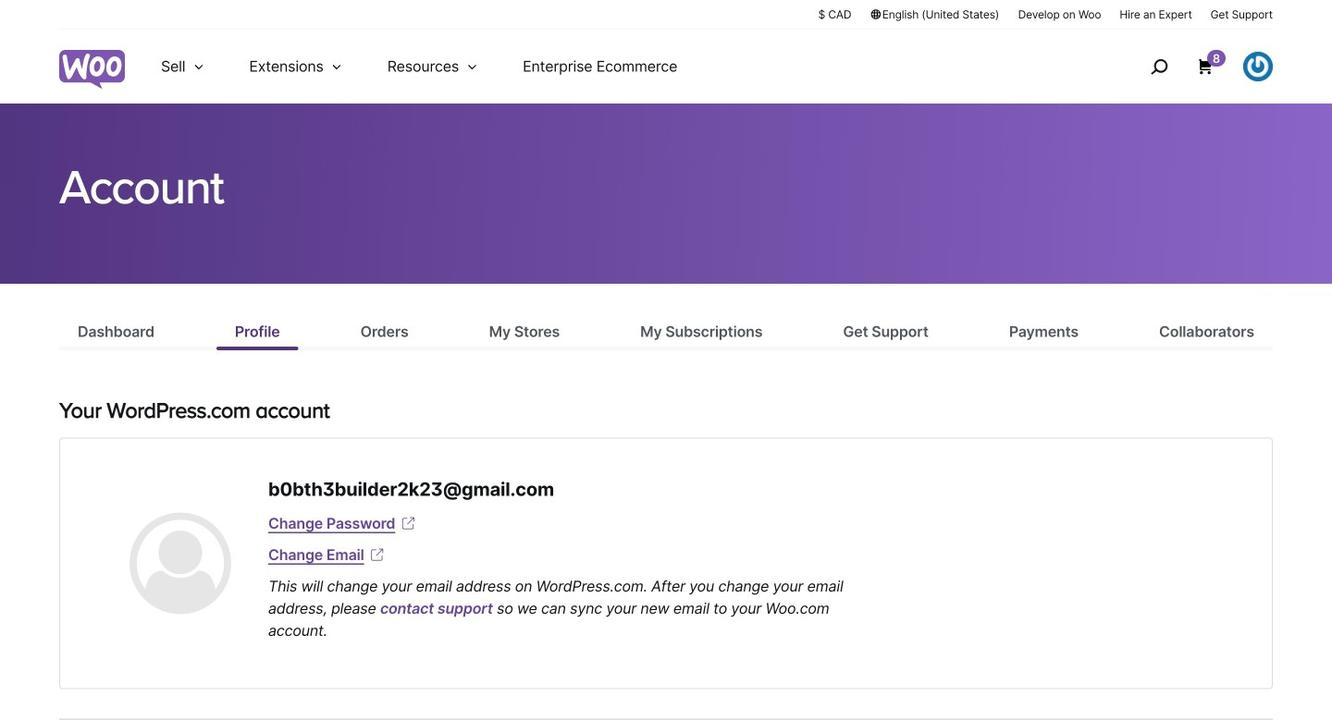 Task type: describe. For each thing, give the bounding box(es) containing it.
service navigation menu element
[[1111, 37, 1273, 97]]

external link image
[[368, 546, 386, 565]]

open account menu image
[[1244, 52, 1273, 81]]

search image
[[1145, 52, 1174, 81]]



Task type: locate. For each thing, give the bounding box(es) containing it.
external link image
[[399, 515, 418, 533]]

gravatar image image
[[130, 513, 231, 615]]



Task type: vqa. For each thing, say whether or not it's contained in the screenshot.
"External Link" image to the bottom
yes



